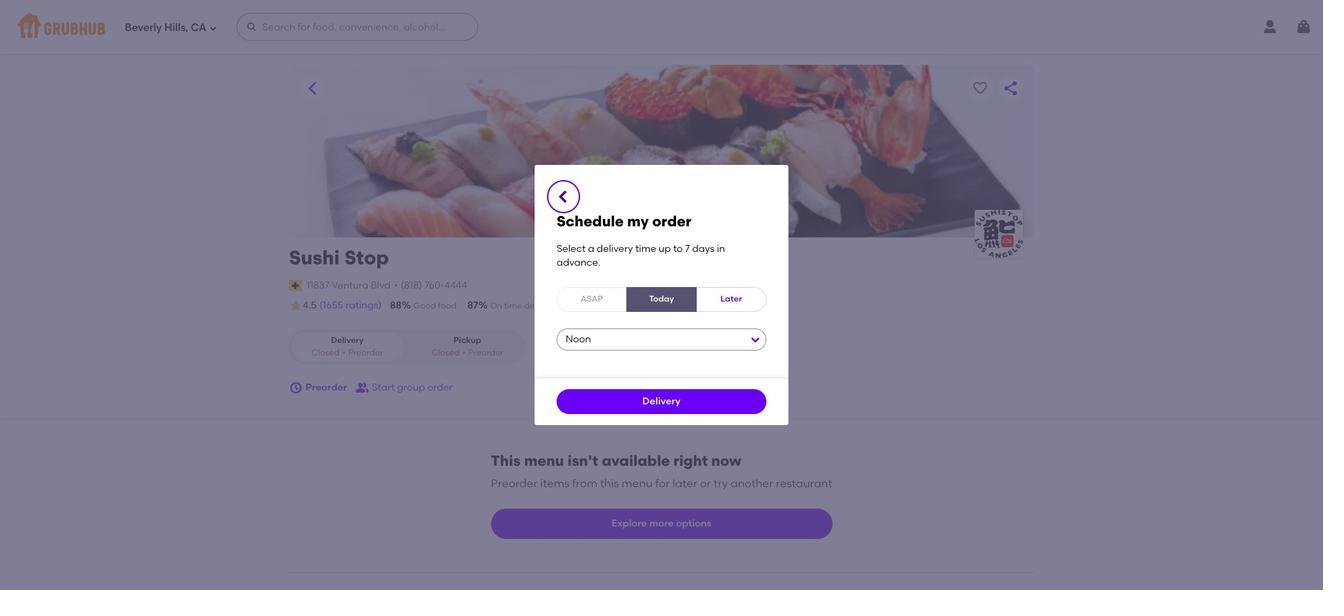 Task type: vqa. For each thing, say whether or not it's contained in the screenshot.
piece to the top
no



Task type: describe. For each thing, give the bounding box(es) containing it.
preorder down 'this'
[[491, 477, 538, 490]]

good
[[413, 301, 436, 311]]

preorder inside delivery closed • preorder
[[348, 348, 383, 357]]

svg image inside preorder button
[[289, 381, 303, 395]]

today
[[649, 294, 674, 304]]

ventura
[[332, 279, 369, 291]]

this
[[491, 452, 521, 469]]

right
[[674, 452, 708, 469]]

start group order
[[372, 382, 453, 393]]

88
[[390, 299, 402, 311]]

beverly
[[125, 21, 162, 34]]

later
[[721, 294, 742, 304]]

star icon image
[[289, 299, 303, 313]]

• for delivery closed • preorder
[[342, 348, 346, 357]]

main navigation navigation
[[0, 0, 1324, 54]]

today button
[[627, 287, 697, 312]]

save this restaurant image
[[972, 80, 989, 97]]

ca
[[191, 21, 207, 34]]

delivery for delivery
[[643, 395, 681, 407]]

explore
[[612, 517, 647, 529]]

days
[[693, 243, 715, 255]]

11837 ventura blvd
[[307, 279, 391, 291]]

later button
[[696, 287, 767, 312]]

11837
[[307, 279, 330, 291]]

87 for on time delivery
[[468, 299, 479, 311]]

subscription pass image
[[289, 280, 303, 291]]

pickup closed • preorder
[[432, 336, 503, 357]]

this menu isn't available right now
[[491, 452, 742, 469]]

7
[[685, 243, 690, 255]]

start
[[372, 382, 395, 393]]

1 horizontal spatial •
[[394, 279, 398, 291]]

delivery closed • preorder
[[312, 336, 383, 357]]

up
[[659, 243, 671, 255]]

items
[[540, 477, 570, 490]]

time inside select a delivery time up to 7 days in advance.
[[636, 243, 657, 255]]

advance.
[[557, 257, 601, 269]]

delivery for schedule my order
[[597, 243, 633, 255]]

order for start group order
[[427, 382, 453, 393]]

preorder inside button
[[306, 382, 347, 393]]

(1655
[[319, 299, 343, 311]]

delivery for delivery closed • preorder
[[331, 336, 364, 345]]

caret left icon image
[[304, 80, 321, 97]]

sushi stop logo image
[[975, 210, 1023, 258]]

4444
[[445, 279, 467, 291]]

my
[[628, 213, 649, 230]]

isn't
[[568, 452, 598, 469]]

group
[[397, 382, 425, 393]]

preorder inside the pickup closed • preorder
[[469, 348, 503, 357]]

(818)
[[401, 279, 422, 291]]

sushi stop
[[289, 246, 389, 269]]

correct
[[589, 301, 620, 311]]

asap
[[581, 294, 603, 304]]

(818) 760-4444 button
[[401, 279, 467, 293]]

preorder items from this menu for later or try another restaurant
[[491, 477, 833, 490]]



Task type: locate. For each thing, give the bounding box(es) containing it.
to
[[673, 243, 683, 255]]

or
[[700, 477, 711, 490]]

time right on
[[504, 301, 522, 311]]

0 horizontal spatial delivery
[[331, 336, 364, 345]]

1 horizontal spatial closed
[[432, 348, 460, 357]]

another
[[731, 477, 774, 490]]

available
[[602, 452, 670, 469]]

0 vertical spatial menu
[[524, 452, 564, 469]]

schedule my order
[[557, 213, 692, 230]]

2 87 from the left
[[566, 299, 577, 311]]

on time delivery
[[490, 301, 555, 311]]

order inside button
[[427, 382, 453, 393]]

•
[[394, 279, 398, 291], [342, 348, 346, 357], [463, 348, 466, 357]]

option group containing delivery closed • preorder
[[289, 329, 526, 364]]

good food
[[413, 301, 457, 311]]

• right blvd
[[394, 279, 398, 291]]

order
[[653, 213, 692, 230], [622, 301, 644, 311], [427, 382, 453, 393]]

try
[[714, 477, 728, 490]]

• up preorder button
[[342, 348, 346, 357]]

order right group
[[427, 382, 453, 393]]

explore more options button
[[491, 508, 833, 539]]

delivery inside button
[[643, 395, 681, 407]]

4.5
[[303, 300, 317, 311]]

closed for pickup
[[432, 348, 460, 357]]

delivery inside delivery closed • preorder
[[331, 336, 364, 345]]

1 horizontal spatial svg image
[[1296, 19, 1313, 35]]

0 horizontal spatial order
[[427, 382, 453, 393]]

svg image
[[247, 21, 258, 32], [209, 24, 218, 32], [289, 381, 303, 395]]

restaurant
[[776, 477, 833, 490]]

food
[[438, 301, 457, 311]]

87 left the asap
[[566, 299, 577, 311]]

sushi
[[289, 246, 340, 269]]

• inside the pickup closed • preorder
[[463, 348, 466, 357]]

in
[[717, 243, 725, 255]]

0 horizontal spatial svg image
[[209, 24, 218, 32]]

760-
[[425, 279, 445, 291]]

1 vertical spatial order
[[622, 301, 644, 311]]

correct order
[[589, 301, 644, 311]]

1 vertical spatial svg image
[[556, 189, 572, 205]]

1 vertical spatial delivery
[[643, 395, 681, 407]]

1 horizontal spatial time
[[636, 243, 657, 255]]

order up to
[[653, 213, 692, 230]]

stop
[[345, 246, 389, 269]]

0 vertical spatial delivery
[[331, 336, 364, 345]]

order right correct
[[622, 301, 644, 311]]

select a delivery time up to 7 days in advance.
[[557, 243, 725, 269]]

1 87 from the left
[[468, 299, 479, 311]]

preorder down pickup
[[469, 348, 503, 357]]

select
[[557, 243, 586, 255]]

2 horizontal spatial •
[[463, 348, 466, 357]]

beverly hills, ca
[[125, 21, 207, 34]]

later
[[673, 477, 698, 490]]

closed inside the pickup closed • preorder
[[432, 348, 460, 357]]

pickup
[[454, 336, 482, 345]]

preorder left people icon
[[306, 382, 347, 393]]

more
[[649, 517, 674, 529]]

closed down pickup
[[432, 348, 460, 357]]

2 horizontal spatial order
[[653, 213, 692, 230]]

save this restaurant button
[[968, 76, 993, 101]]

delivery for 87
[[524, 301, 555, 311]]

closed inside delivery closed • preorder
[[312, 348, 340, 357]]

blvd
[[371, 279, 391, 291]]

options
[[676, 517, 712, 529]]

menu up the items
[[524, 452, 564, 469]]

time
[[636, 243, 657, 255], [504, 301, 522, 311]]

order for schedule my order
[[653, 213, 692, 230]]

0 horizontal spatial menu
[[524, 452, 564, 469]]

0 vertical spatial time
[[636, 243, 657, 255]]

hills,
[[164, 21, 188, 34]]

1 closed from the left
[[312, 348, 340, 357]]

2 vertical spatial order
[[427, 382, 453, 393]]

delivery right on
[[524, 301, 555, 311]]

delivery up available
[[643, 395, 681, 407]]

svg image
[[1296, 19, 1313, 35], [556, 189, 572, 205]]

a
[[588, 243, 595, 255]]

closed up preorder button
[[312, 348, 340, 357]]

closed
[[312, 348, 340, 357], [432, 348, 460, 357]]

preorder up people icon
[[348, 348, 383, 357]]

menu
[[524, 452, 564, 469], [622, 477, 653, 490]]

option group
[[289, 329, 526, 364]]

closed for delivery
[[312, 348, 340, 357]]

0 horizontal spatial closed
[[312, 348, 340, 357]]

1 vertical spatial menu
[[622, 477, 653, 490]]

1 horizontal spatial svg image
[[247, 21, 258, 32]]

1 horizontal spatial order
[[622, 301, 644, 311]]

0 vertical spatial delivery
[[597, 243, 633, 255]]

0 horizontal spatial svg image
[[556, 189, 572, 205]]

svg image inside main navigation navigation
[[1296, 19, 1313, 35]]

delivery button
[[557, 389, 767, 414]]

• down pickup
[[463, 348, 466, 357]]

ratings)
[[346, 299, 382, 311]]

now
[[712, 452, 742, 469]]

0 horizontal spatial delivery
[[524, 301, 555, 311]]

preorder button
[[289, 375, 347, 400]]

schedule
[[557, 213, 624, 230]]

delivery right the a
[[597, 243, 633, 255]]

menu down available
[[622, 477, 653, 490]]

for
[[655, 477, 670, 490]]

0 horizontal spatial 87
[[468, 299, 479, 311]]

87 for correct order
[[566, 299, 577, 311]]

1 vertical spatial time
[[504, 301, 522, 311]]

2 closed from the left
[[432, 348, 460, 357]]

from
[[572, 477, 598, 490]]

0 horizontal spatial time
[[504, 301, 522, 311]]

1 vertical spatial delivery
[[524, 301, 555, 311]]

start group order button
[[355, 375, 453, 400]]

preorder
[[348, 348, 383, 357], [469, 348, 503, 357], [306, 382, 347, 393], [491, 477, 538, 490]]

0 vertical spatial svg image
[[1296, 19, 1313, 35]]

1 horizontal spatial menu
[[622, 477, 653, 490]]

• inside delivery closed • preorder
[[342, 348, 346, 357]]

• (818) 760-4444
[[394, 279, 467, 291]]

1 horizontal spatial delivery
[[643, 395, 681, 407]]

people icon image
[[355, 381, 369, 395]]

87 left on
[[468, 299, 479, 311]]

0 horizontal spatial •
[[342, 348, 346, 357]]

87
[[468, 299, 479, 311], [566, 299, 577, 311]]

1 horizontal spatial 87
[[566, 299, 577, 311]]

11837 ventura blvd button
[[306, 278, 391, 293]]

this
[[600, 477, 619, 490]]

on
[[490, 301, 502, 311]]

share icon image
[[1003, 80, 1019, 97]]

0 vertical spatial order
[[653, 213, 692, 230]]

2 horizontal spatial svg image
[[289, 381, 303, 395]]

time left up
[[636, 243, 657, 255]]

delivery
[[597, 243, 633, 255], [524, 301, 555, 311]]

delivery down (1655 ratings)
[[331, 336, 364, 345]]

delivery inside select a delivery time up to 7 days in advance.
[[597, 243, 633, 255]]

asap button
[[557, 287, 627, 312]]

• for pickup closed • preorder
[[463, 348, 466, 357]]

(1655 ratings)
[[319, 299, 382, 311]]

1 horizontal spatial delivery
[[597, 243, 633, 255]]

explore more options
[[612, 517, 712, 529]]

delivery
[[331, 336, 364, 345], [643, 395, 681, 407]]



